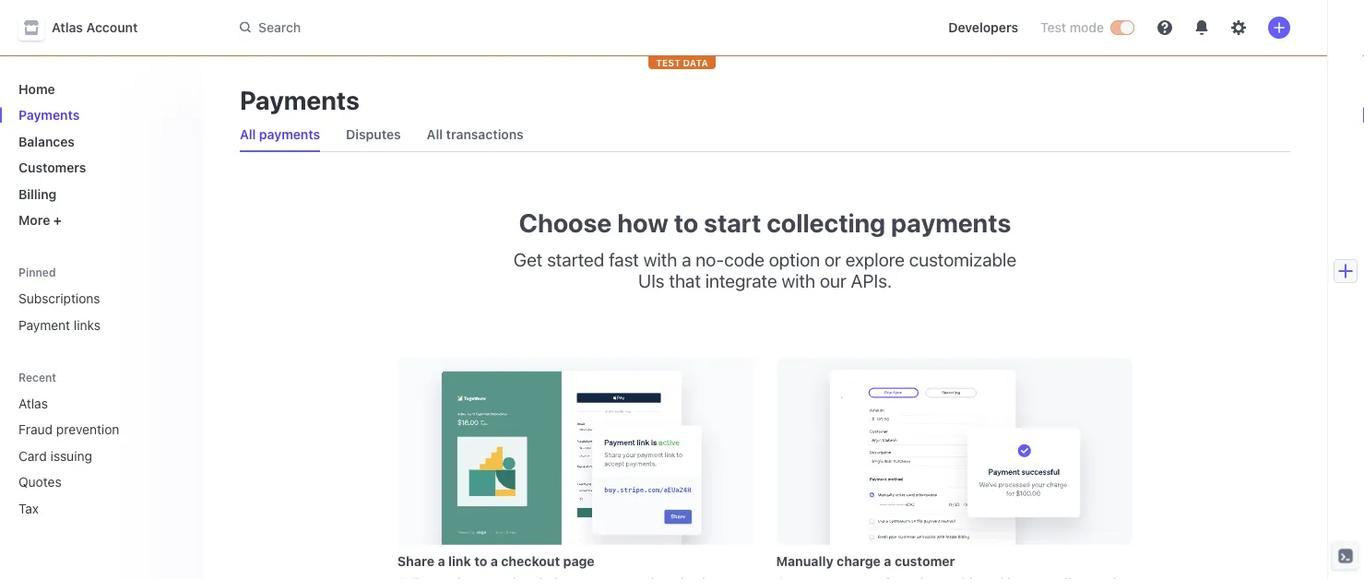 Task type: vqa. For each thing, say whether or not it's contained in the screenshot.
Atlas Account button
yes



Task type: locate. For each thing, give the bounding box(es) containing it.
pinned navigation links element
[[11, 265, 188, 340]]

search
[[258, 20, 301, 35]]

to
[[674, 207, 698, 237], [474, 554, 487, 569]]

issuing
[[50, 448, 92, 463]]

disputes
[[346, 127, 401, 142]]

charge
[[837, 554, 881, 569]]

test data
[[656, 57, 708, 68]]

tab list
[[232, 118, 1290, 152]]

payment
[[18, 317, 70, 332]]

fraud prevention
[[18, 422, 119, 437]]

1 vertical spatial payments
[[891, 207, 1011, 237]]

customizable
[[909, 248, 1016, 270]]

atlas up fraud
[[18, 396, 48, 411]]

1 horizontal spatial payments
[[891, 207, 1011, 237]]

payments up all payments
[[240, 84, 360, 115]]

fast
[[609, 248, 639, 270]]

that
[[669, 270, 701, 291]]

option
[[769, 248, 820, 270]]

0 horizontal spatial with
[[643, 248, 677, 270]]

0 horizontal spatial to
[[474, 554, 487, 569]]

payments
[[240, 84, 360, 115], [18, 107, 80, 123]]

payments left disputes
[[259, 127, 320, 142]]

transactions
[[446, 127, 524, 142]]

started
[[547, 248, 604, 270]]

1 horizontal spatial all
[[427, 127, 443, 142]]

collecting
[[767, 207, 886, 237]]

quotes link
[[11, 467, 162, 497]]

a
[[682, 248, 691, 270], [438, 554, 445, 569], [490, 554, 498, 569], [884, 554, 891, 569]]

+
[[53, 213, 62, 228]]

0 horizontal spatial payments
[[18, 107, 80, 123]]

1 horizontal spatial atlas
[[52, 20, 83, 35]]

manually charge a customer
[[776, 554, 955, 569]]

data
[[683, 57, 708, 68]]

how
[[617, 207, 668, 237]]

more
[[18, 213, 50, 228]]

all payments
[[240, 127, 320, 142]]

to right how
[[674, 207, 698, 237]]

card
[[18, 448, 47, 463]]

with
[[643, 248, 677, 270], [782, 270, 815, 291]]

to right link
[[474, 554, 487, 569]]

payments link
[[11, 100, 188, 130]]

test mode
[[1040, 20, 1104, 35]]

customers
[[18, 160, 86, 175]]

mode
[[1070, 20, 1104, 35]]

0 vertical spatial payments
[[259, 127, 320, 142]]

atlas inside "recent" element
[[18, 396, 48, 411]]

checkout
[[501, 554, 560, 569]]

get started fast with a no-code option or explore customizable uis that integrate with our apis.
[[514, 248, 1016, 291]]

payments up the customizable
[[891, 207, 1011, 237]]

payments
[[259, 127, 320, 142], [891, 207, 1011, 237]]

tax
[[18, 501, 39, 516]]

a left no- at right
[[682, 248, 691, 270]]

0 vertical spatial atlas
[[52, 20, 83, 35]]

balances link
[[11, 126, 188, 156]]

all payments link
[[232, 122, 328, 148]]

home
[[18, 81, 55, 96]]

tab list containing all payments
[[232, 118, 1290, 152]]

payment links link
[[11, 310, 188, 340]]

test
[[1040, 20, 1066, 35]]

atlas inside button
[[52, 20, 83, 35]]

1 horizontal spatial to
[[674, 207, 698, 237]]

disputes link
[[339, 122, 408, 148]]

more +
[[18, 213, 62, 228]]

2 all from the left
[[427, 127, 443, 142]]

atlas
[[52, 20, 83, 35], [18, 396, 48, 411]]

1 vertical spatial atlas
[[18, 396, 48, 411]]

1 all from the left
[[240, 127, 256, 142]]

fraud
[[18, 422, 53, 437]]

atlas left account at the left top of page
[[52, 20, 83, 35]]

all
[[240, 127, 256, 142], [427, 127, 443, 142]]

0 vertical spatial to
[[674, 207, 698, 237]]

with left our
[[782, 270, 815, 291]]

prevention
[[56, 422, 119, 437]]

fraud prevention link
[[11, 415, 162, 445]]

payments up balances
[[18, 107, 80, 123]]

subscriptions link
[[11, 284, 188, 314]]

0 horizontal spatial all
[[240, 127, 256, 142]]

pinned element
[[11, 284, 188, 340]]

1 horizontal spatial payments
[[240, 84, 360, 115]]

atlas for atlas
[[18, 396, 48, 411]]

0 horizontal spatial atlas
[[18, 396, 48, 411]]

get
[[514, 248, 543, 270]]

choose how to start collecting payments
[[519, 207, 1011, 237]]

all for all payments
[[240, 127, 256, 142]]

0 horizontal spatial payments
[[259, 127, 320, 142]]

atlas for atlas account
[[52, 20, 83, 35]]

uis
[[638, 270, 665, 291]]

or
[[824, 248, 841, 270]]

with right the fast
[[643, 248, 677, 270]]

Search text field
[[229, 11, 749, 44]]



Task type: describe. For each thing, give the bounding box(es) containing it.
recent navigation links element
[[0, 369, 203, 523]]

all for all transactions
[[427, 127, 443, 142]]

a inside get started fast with a no-code option or explore customizable uis that integrate with our apis.
[[682, 248, 691, 270]]

start
[[704, 207, 761, 237]]

all transactions
[[427, 127, 524, 142]]

balances
[[18, 134, 75, 149]]

core navigation links element
[[11, 74, 188, 235]]

payments inside core navigation links element
[[18, 107, 80, 123]]

quotes
[[18, 475, 61, 490]]

recent
[[18, 371, 56, 383]]

1 horizontal spatial with
[[782, 270, 815, 291]]

a left link
[[438, 554, 445, 569]]

a right link
[[490, 554, 498, 569]]

link
[[448, 554, 471, 569]]

1 vertical spatial to
[[474, 554, 487, 569]]

developers
[[948, 20, 1018, 35]]

home link
[[11, 74, 188, 104]]

integrate
[[705, 270, 777, 291]]

share a link to a checkout page
[[397, 554, 595, 569]]

our
[[820, 270, 846, 291]]

recent element
[[0, 388, 203, 523]]

pinned
[[18, 266, 56, 279]]

manually
[[776, 554, 833, 569]]

payment links
[[18, 317, 100, 332]]

atlas account button
[[18, 15, 156, 41]]

a right charge
[[884, 554, 891, 569]]

no-
[[696, 248, 724, 270]]

explore
[[845, 248, 905, 270]]

tax link
[[11, 493, 162, 523]]

subscriptions
[[18, 291, 100, 306]]

account
[[86, 20, 138, 35]]

billing link
[[11, 179, 188, 209]]

atlas account
[[52, 20, 138, 35]]

test
[[656, 57, 680, 68]]

code
[[724, 248, 764, 270]]

payments inside tab list
[[259, 127, 320, 142]]

customer
[[895, 554, 955, 569]]

card issuing
[[18, 448, 92, 463]]

card issuing link
[[11, 441, 162, 471]]

all transactions link
[[419, 122, 531, 148]]

settings image
[[1231, 20, 1246, 35]]

page
[[563, 554, 595, 569]]

atlas link
[[11, 388, 162, 418]]

customers link
[[11, 153, 188, 183]]

share
[[397, 554, 434, 569]]

Search search field
[[229, 11, 749, 44]]

links
[[74, 317, 100, 332]]

notifications image
[[1194, 20, 1209, 35]]

help image
[[1157, 20, 1172, 35]]

choose
[[519, 207, 612, 237]]

billing
[[18, 186, 57, 202]]

apis.
[[851, 270, 892, 291]]

developers link
[[941, 13, 1026, 42]]



